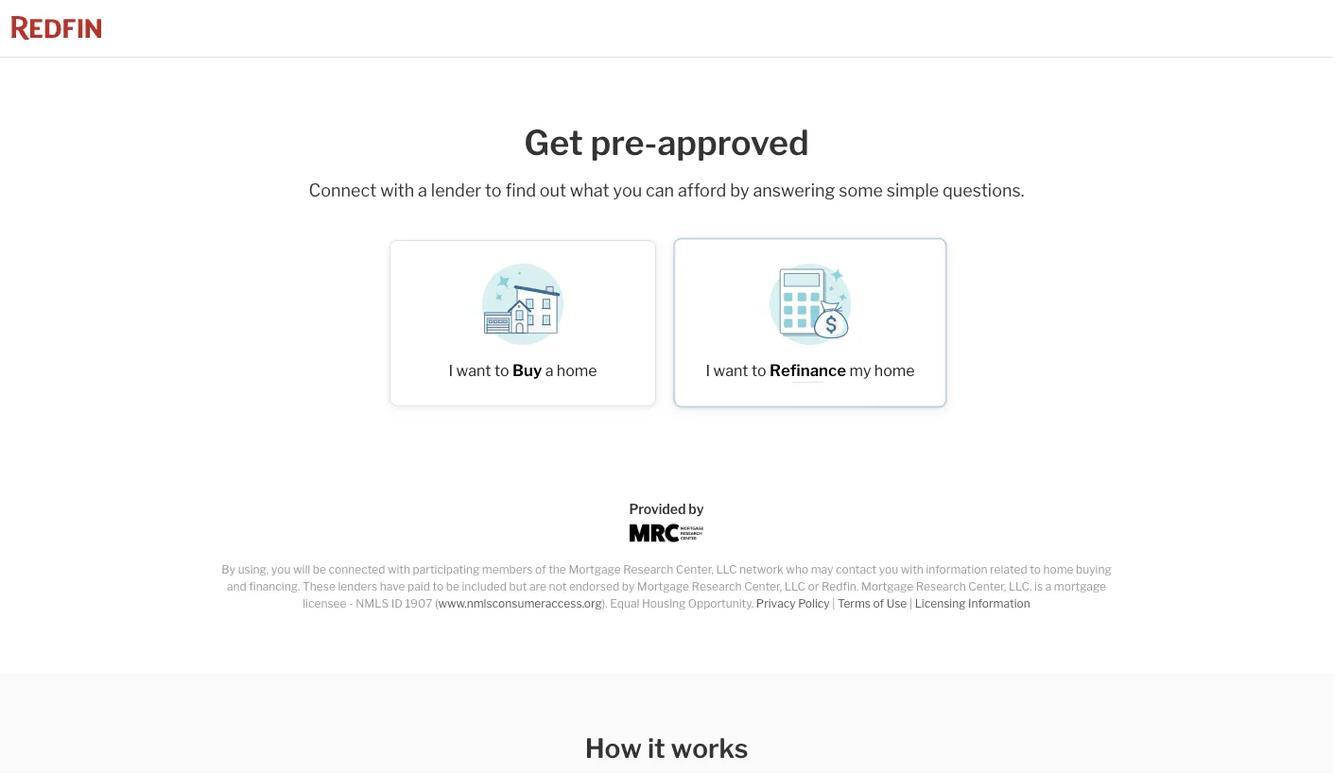 Task type: vqa. For each thing, say whether or not it's contained in the screenshot.
5+
no



Task type: describe. For each thing, give the bounding box(es) containing it.
out
[[540, 180, 567, 201]]

but
[[510, 580, 527, 594]]

how it works
[[585, 733, 749, 765]]

with right connect
[[380, 180, 415, 201]]

0 horizontal spatial mortgage
[[569, 563, 621, 576]]

i want to buy a home
[[449, 361, 597, 380]]

lenders
[[338, 580, 378, 594]]

to up is
[[1030, 563, 1041, 576]]

privacy policy link
[[757, 597, 830, 611]]

policy
[[799, 597, 830, 611]]

with up have
[[388, 563, 411, 576]]

home inside by using, you will be connected with participating members of the mortgage research center, llc network who may contact you with information related to home buying and financing. these lenders have paid to be included but are not endorsed by mortgage research center, llc or redfin. mortgage research center, llc. is a mortgage licensee - nmls id 1907 (
[[1044, 563, 1074, 576]]

0 horizontal spatial a
[[418, 180, 428, 201]]

get
[[524, 122, 584, 163]]

1 horizontal spatial research
[[692, 580, 742, 594]]

by
[[222, 563, 236, 576]]

provided by
[[629, 502, 704, 518]]

privacy
[[757, 597, 796, 611]]

equal
[[610, 597, 640, 611]]

find
[[506, 180, 536, 201]]

included
[[462, 580, 507, 594]]

1907
[[405, 597, 433, 611]]

to left find
[[485, 180, 502, 201]]

who
[[786, 563, 809, 576]]

mortgage research center image
[[630, 524, 704, 542]]

or
[[808, 580, 820, 594]]

are
[[530, 580, 547, 594]]

1 horizontal spatial you
[[613, 180, 642, 201]]

of for terms
[[874, 597, 885, 611]]

0 horizontal spatial center,
[[676, 563, 714, 576]]

by inside by using, you will be connected with participating members of the mortgage research center, llc network who may contact you with information related to home buying and financing. these lenders have paid to be included but are not endorsed by mortgage research center, llc or redfin. mortgage research center, llc. is a mortgage licensee - nmls id 1907 (
[[622, 580, 635, 594]]

members
[[482, 563, 533, 576]]

the
[[549, 563, 567, 576]]

can
[[646, 180, 675, 201]]

option group containing buy
[[374, 222, 960, 424]]

opportunity.
[[689, 597, 754, 611]]

0 horizontal spatial llc
[[716, 563, 737, 576]]

www.nmlsconsumeraccess.org ). equal housing opportunity. privacy policy | terms of use | licensing information
[[438, 597, 1031, 611]]

endorsed
[[569, 580, 620, 594]]

works
[[671, 733, 749, 765]]

information
[[927, 563, 988, 576]]

connect
[[309, 180, 377, 201]]

to inside i want to refinance my home
[[752, 362, 767, 380]]

0 horizontal spatial you
[[271, 563, 291, 576]]

2 horizontal spatial research
[[916, 580, 966, 594]]

www.nmlsconsumeraccess.org link
[[438, 597, 602, 611]]

licensing information link
[[915, 597, 1031, 611]]

not
[[549, 580, 567, 594]]

may
[[811, 563, 834, 576]]

participating
[[413, 563, 480, 576]]

1 horizontal spatial by
[[689, 502, 704, 518]]

pre-
[[591, 122, 658, 163]]

information
[[969, 597, 1031, 611]]

i for buy
[[449, 362, 453, 380]]

using,
[[238, 563, 269, 576]]

it
[[648, 733, 666, 765]]

is
[[1035, 580, 1044, 594]]

2 horizontal spatial center,
[[969, 580, 1007, 594]]

financing.
[[249, 580, 300, 594]]

1 | from the left
[[833, 597, 836, 611]]

-
[[349, 597, 354, 611]]

i for refinance
[[706, 362, 711, 380]]

answering
[[753, 180, 836, 201]]

nmls
[[356, 597, 389, 611]]

to up (
[[433, 580, 444, 594]]

(
[[435, 597, 438, 611]]

0 horizontal spatial research
[[624, 563, 674, 576]]

terms of use link
[[838, 597, 908, 611]]

lender
[[431, 180, 482, 201]]



Task type: locate. For each thing, give the bounding box(es) containing it.
id
[[391, 597, 403, 611]]

mortgage up endorsed
[[569, 563, 621, 576]]

home inside i want to buy a home
[[557, 362, 597, 380]]

you left can on the top of the page
[[613, 180, 642, 201]]

1 horizontal spatial center,
[[745, 580, 783, 594]]

paid
[[408, 580, 430, 594]]

1 vertical spatial llc
[[785, 580, 806, 594]]

a
[[418, 180, 428, 201], [546, 362, 554, 380], [1046, 580, 1052, 594]]

of left the on the bottom left
[[535, 563, 546, 576]]

mortgage
[[569, 563, 621, 576], [637, 580, 690, 594], [862, 580, 914, 594]]

want for buy
[[456, 362, 492, 380]]

i
[[449, 362, 453, 380], [706, 362, 711, 380]]

llc.
[[1009, 580, 1033, 594]]

you up financing.
[[271, 563, 291, 576]]

research up opportunity.
[[692, 580, 742, 594]]

of inside by using, you will be connected with participating members of the mortgage research center, llc network who may contact you with information related to home buying and financing. these lenders have paid to be included but are not endorsed by mortgage research center, llc or redfin. mortgage research center, llc. is a mortgage licensee - nmls id 1907 (
[[535, 563, 546, 576]]

these
[[303, 580, 336, 594]]

|
[[833, 597, 836, 611], [910, 597, 913, 611]]

0 horizontal spatial home
[[557, 362, 597, 380]]

redfin.
[[822, 580, 859, 594]]

related
[[991, 563, 1028, 576]]

1 horizontal spatial be
[[446, 580, 460, 594]]

0 vertical spatial by
[[731, 180, 750, 201]]

0 horizontal spatial want
[[456, 362, 492, 380]]

2 vertical spatial by
[[622, 580, 635, 594]]

1 vertical spatial by
[[689, 502, 704, 518]]

simple questions.
[[887, 180, 1025, 201]]

research
[[624, 563, 674, 576], [692, 580, 742, 594], [916, 580, 966, 594]]

home right buy
[[557, 362, 597, 380]]

0 horizontal spatial be
[[313, 563, 326, 576]]

center, up information
[[969, 580, 1007, 594]]

center, down network
[[745, 580, 783, 594]]

research up the licensing
[[916, 580, 966, 594]]

provided
[[629, 502, 686, 518]]

contact
[[836, 563, 877, 576]]

center, up opportunity.
[[676, 563, 714, 576]]

by
[[731, 180, 750, 201], [689, 502, 704, 518], [622, 580, 635, 594]]

2 vertical spatial a
[[1046, 580, 1052, 594]]

want inside i want to buy a home
[[456, 362, 492, 380]]

0 vertical spatial llc
[[716, 563, 737, 576]]

of left use at the bottom right of the page
[[874, 597, 885, 611]]

2 want from the left
[[714, 362, 749, 380]]

housing
[[642, 597, 686, 611]]

buying
[[1077, 563, 1112, 576]]

a inside i want to buy a home
[[546, 362, 554, 380]]

home up mortgage at the right
[[1044, 563, 1074, 576]]

connected
[[329, 563, 385, 576]]

you right contact
[[880, 563, 899, 576]]

of for members
[[535, 563, 546, 576]]

1 i from the left
[[449, 362, 453, 380]]

| down redfin.
[[833, 597, 836, 611]]

use
[[887, 597, 908, 611]]

0 vertical spatial of
[[535, 563, 546, 576]]

0 horizontal spatial of
[[535, 563, 546, 576]]

to inside i want to buy a home
[[495, 362, 509, 380]]

mortgage up use at the bottom right of the page
[[862, 580, 914, 594]]

you
[[613, 180, 642, 201], [271, 563, 291, 576], [880, 563, 899, 576]]

| right use at the bottom right of the page
[[910, 597, 913, 611]]

my
[[850, 362, 872, 380]]

to left refinance at right top
[[752, 362, 767, 380]]

want left refinance at right top
[[714, 362, 749, 380]]

want for refinance
[[714, 362, 749, 380]]

option group
[[374, 222, 960, 424]]

what
[[570, 180, 610, 201]]

a right is
[[1046, 580, 1052, 594]]

home right my on the top right of page
[[875, 362, 915, 380]]

2 i from the left
[[706, 362, 711, 380]]

afford
[[678, 180, 727, 201]]

1 horizontal spatial mortgage
[[637, 580, 690, 594]]

i inside i want to buy a home
[[449, 362, 453, 380]]

2 horizontal spatial you
[[880, 563, 899, 576]]

1 horizontal spatial a
[[546, 362, 554, 380]]

0 vertical spatial be
[[313, 563, 326, 576]]

a inside by using, you will be connected with participating members of the mortgage research center, llc network who may contact you with information related to home buying and financing. these lenders have paid to be included but are not endorsed by mortgage research center, llc or redfin. mortgage research center, llc. is a mortgage licensee - nmls id 1907 (
[[1046, 580, 1052, 594]]

1 vertical spatial of
[[874, 597, 885, 611]]

by up "mortgage research center" image
[[689, 502, 704, 518]]

0 vertical spatial a
[[418, 180, 428, 201]]

1 horizontal spatial |
[[910, 597, 913, 611]]

mortgage
[[1055, 580, 1107, 594]]

be up these
[[313, 563, 326, 576]]

1 horizontal spatial of
[[874, 597, 885, 611]]

0 horizontal spatial |
[[833, 597, 836, 611]]

1 horizontal spatial i
[[706, 362, 711, 380]]

how
[[585, 733, 642, 765]]

mortgage up housing
[[637, 580, 690, 594]]

1 horizontal spatial want
[[714, 362, 749, 380]]

get pre-approved
[[524, 122, 810, 163]]

2 | from the left
[[910, 597, 913, 611]]

to
[[485, 180, 502, 201], [495, 362, 509, 380], [752, 362, 767, 380], [1030, 563, 1041, 576], [433, 580, 444, 594]]

research up housing
[[624, 563, 674, 576]]

and
[[227, 580, 247, 594]]

i inside i want to refinance my home
[[706, 362, 711, 380]]

home
[[557, 362, 597, 380], [875, 362, 915, 380], [1044, 563, 1074, 576]]

by right afford
[[731, 180, 750, 201]]

be
[[313, 563, 326, 576], [446, 580, 460, 594]]

connect with a lender to find out what you can afford by answering some simple questions.
[[309, 180, 1025, 201]]

1 vertical spatial a
[[546, 362, 554, 380]]

www.nmlsconsumeraccess.org
[[438, 597, 602, 611]]

by using, you will be connected with participating members of the mortgage research center, llc network who may contact you with information related to home buying and financing. these lenders have paid to be included but are not endorsed by mortgage research center, llc or redfin. mortgage research center, llc. is a mortgage licensee - nmls id 1907 (
[[222, 563, 1112, 611]]

0 horizontal spatial i
[[449, 362, 453, 380]]

center,
[[676, 563, 714, 576], [745, 580, 783, 594], [969, 580, 1007, 594]]

want
[[456, 362, 492, 380], [714, 362, 749, 380]]

have
[[380, 580, 405, 594]]

0 horizontal spatial by
[[622, 580, 635, 594]]

home inside i want to refinance my home
[[875, 362, 915, 380]]

llc up opportunity.
[[716, 563, 737, 576]]

with
[[380, 180, 415, 201], [388, 563, 411, 576], [901, 563, 924, 576]]

by up equal
[[622, 580, 635, 594]]

2 horizontal spatial home
[[1044, 563, 1074, 576]]

1 horizontal spatial home
[[875, 362, 915, 380]]

2 horizontal spatial mortgage
[[862, 580, 914, 594]]

to left buy
[[495, 362, 509, 380]]

terms
[[838, 597, 871, 611]]

refinance
[[770, 361, 847, 380]]

a right buy
[[546, 362, 554, 380]]

some
[[839, 180, 884, 201]]

want left buy
[[456, 362, 492, 380]]

approved
[[658, 122, 810, 163]]

home for refinance
[[875, 362, 915, 380]]

want inside i want to refinance my home
[[714, 362, 749, 380]]

llc
[[716, 563, 737, 576], [785, 580, 806, 594]]

network
[[740, 563, 784, 576]]

licensee
[[303, 597, 347, 611]]

1 want from the left
[[456, 362, 492, 380]]

buy
[[513, 361, 542, 380]]

1 horizontal spatial llc
[[785, 580, 806, 594]]

2 horizontal spatial a
[[1046, 580, 1052, 594]]

with up use at the bottom right of the page
[[901, 563, 924, 576]]

licensing
[[915, 597, 966, 611]]

).
[[602, 597, 608, 611]]

a left lender
[[418, 180, 428, 201]]

will
[[293, 563, 310, 576]]

llc up privacy policy link
[[785, 580, 806, 594]]

2 horizontal spatial by
[[731, 180, 750, 201]]

home for buy
[[557, 362, 597, 380]]

i want to refinance my home
[[706, 361, 915, 380]]

of
[[535, 563, 546, 576], [874, 597, 885, 611]]

be down participating
[[446, 580, 460, 594]]

1 vertical spatial be
[[446, 580, 460, 594]]



